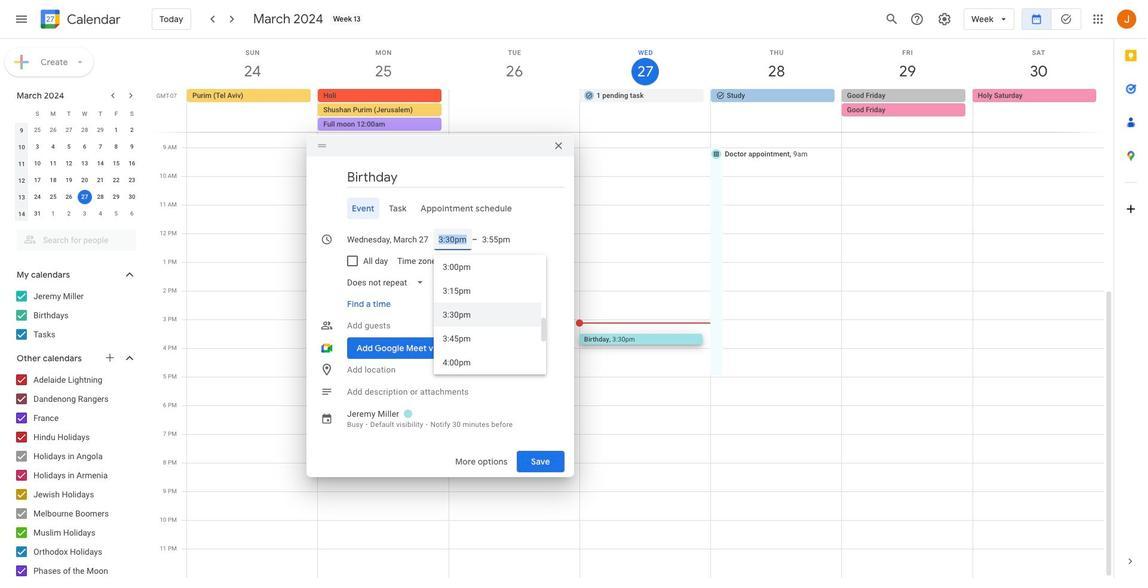 Task type: describe. For each thing, give the bounding box(es) containing it.
column header inside march 2024 grid
[[14, 105, 30, 122]]

22 element
[[109, 173, 123, 188]]

5 option from the top
[[434, 351, 542, 375]]

february 25 element
[[30, 123, 45, 137]]

9 element
[[125, 140, 139, 154]]

1 option from the top
[[434, 255, 542, 279]]

Search for people text field
[[24, 230, 129, 251]]

25 element
[[46, 190, 60, 204]]

8 element
[[109, 140, 123, 154]]

10 element
[[30, 157, 45, 171]]

1 element
[[109, 123, 123, 137]]

14 element
[[93, 157, 108, 171]]

february 28 element
[[78, 123, 92, 137]]

april 6 element
[[125, 207, 139, 221]]

my calendars list
[[2, 287, 148, 344]]

13 element
[[78, 157, 92, 171]]

24 element
[[30, 190, 45, 204]]

settings menu image
[[938, 12, 952, 26]]

18 element
[[46, 173, 60, 188]]

calendar element
[[38, 7, 121, 33]]

to element
[[472, 235, 478, 244]]

april 4 element
[[93, 207, 108, 221]]

15 element
[[109, 157, 123, 171]]

0 horizontal spatial tab list
[[316, 198, 565, 219]]

1 horizontal spatial tab list
[[1115, 39, 1148, 545]]

Start date text field
[[347, 229, 429, 250]]

april 2 element
[[62, 207, 76, 221]]

4 element
[[46, 140, 60, 154]]

3 option from the top
[[434, 303, 542, 327]]

Add title text field
[[347, 168, 565, 186]]

2 element
[[125, 123, 139, 137]]

23 element
[[125, 173, 139, 188]]

31 element
[[30, 207, 45, 221]]

16 element
[[125, 157, 139, 171]]

february 27 element
[[62, 123, 76, 137]]

march 2024 grid
[[11, 105, 140, 222]]

heading inside calendar element
[[65, 12, 121, 27]]



Task type: locate. For each thing, give the bounding box(es) containing it.
april 3 element
[[78, 207, 92, 221]]

30 element
[[125, 190, 139, 204]]

11 element
[[46, 157, 60, 171]]

12 element
[[62, 157, 76, 171]]

cell inside march 2024 grid
[[77, 189, 93, 206]]

19 element
[[62, 173, 76, 188]]

column header
[[14, 105, 30, 122]]

row group
[[14, 122, 140, 222]]

2 option from the top
[[434, 279, 542, 303]]

7 element
[[93, 140, 108, 154]]

20 element
[[78, 173, 92, 188]]

3 element
[[30, 140, 45, 154]]

Start time text field
[[439, 229, 467, 250]]

start time list box
[[434, 255, 546, 375]]

None search field
[[0, 225, 148, 251]]

5 element
[[62, 140, 76, 154]]

26 element
[[62, 190, 76, 204]]

main drawer image
[[14, 12, 29, 26]]

6 element
[[78, 140, 92, 154]]

28 element
[[93, 190, 108, 204]]

row
[[182, 89, 1114, 132], [14, 105, 140, 122], [14, 122, 140, 139], [14, 139, 140, 155], [14, 155, 140, 172], [14, 172, 140, 189], [14, 189, 140, 206], [14, 206, 140, 222]]

february 29 element
[[93, 123, 108, 137]]

row group inside march 2024 grid
[[14, 122, 140, 222]]

4 option from the top
[[434, 327, 542, 351]]

heading
[[65, 12, 121, 27]]

21 element
[[93, 173, 108, 188]]

april 1 element
[[46, 207, 60, 221]]

february 26 element
[[46, 123, 60, 137]]

17 element
[[30, 173, 45, 188]]

other calendars list
[[2, 371, 148, 579]]

End time text field
[[483, 229, 511, 250]]

add other calendars image
[[104, 352, 116, 364]]

27, today element
[[78, 190, 92, 204]]

grid
[[153, 39, 1114, 579]]

cell
[[318, 89, 449, 132], [449, 89, 580, 132], [842, 89, 973, 132], [77, 189, 93, 206]]

tab list
[[1115, 39, 1148, 545], [316, 198, 565, 219]]

None field
[[343, 272, 434, 293]]

option
[[434, 255, 542, 279], [434, 279, 542, 303], [434, 303, 542, 327], [434, 327, 542, 351], [434, 351, 542, 375]]

april 5 element
[[109, 207, 123, 221]]

29 element
[[109, 190, 123, 204]]



Task type: vqa. For each thing, say whether or not it's contained in the screenshot.
grid
yes



